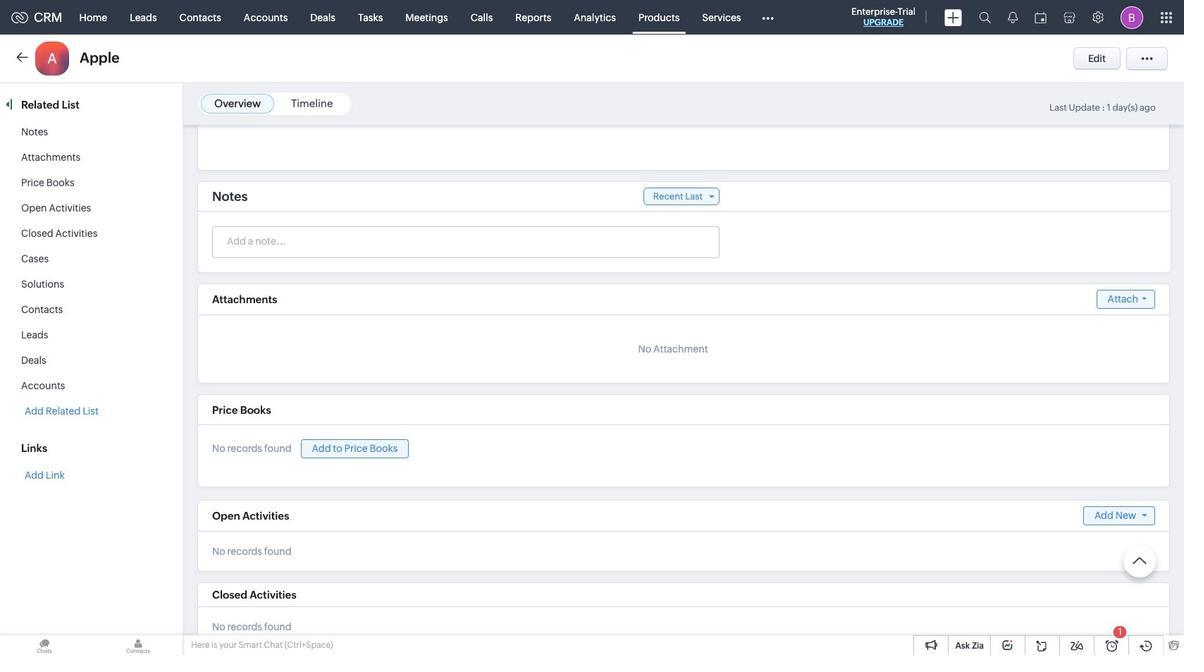 Task type: locate. For each thing, give the bounding box(es) containing it.
Add a note... field
[[213, 234, 719, 248]]

create menu image
[[945, 9, 962, 26]]

create menu element
[[936, 0, 971, 34]]

Other Modules field
[[753, 6, 783, 29]]

chats image
[[0, 635, 89, 655]]

profile image
[[1121, 6, 1144, 29]]

profile element
[[1113, 0, 1152, 34]]

contacts image
[[94, 635, 183, 655]]



Task type: describe. For each thing, give the bounding box(es) containing it.
search image
[[979, 11, 991, 23]]

signals element
[[1000, 0, 1027, 35]]

signals image
[[1008, 11, 1018, 23]]

calendar image
[[1035, 12, 1047, 23]]

logo image
[[11, 12, 28, 23]]

search element
[[971, 0, 1000, 35]]



Task type: vqa. For each thing, say whether or not it's contained in the screenshot.
'Data' corresponding to Request
no



